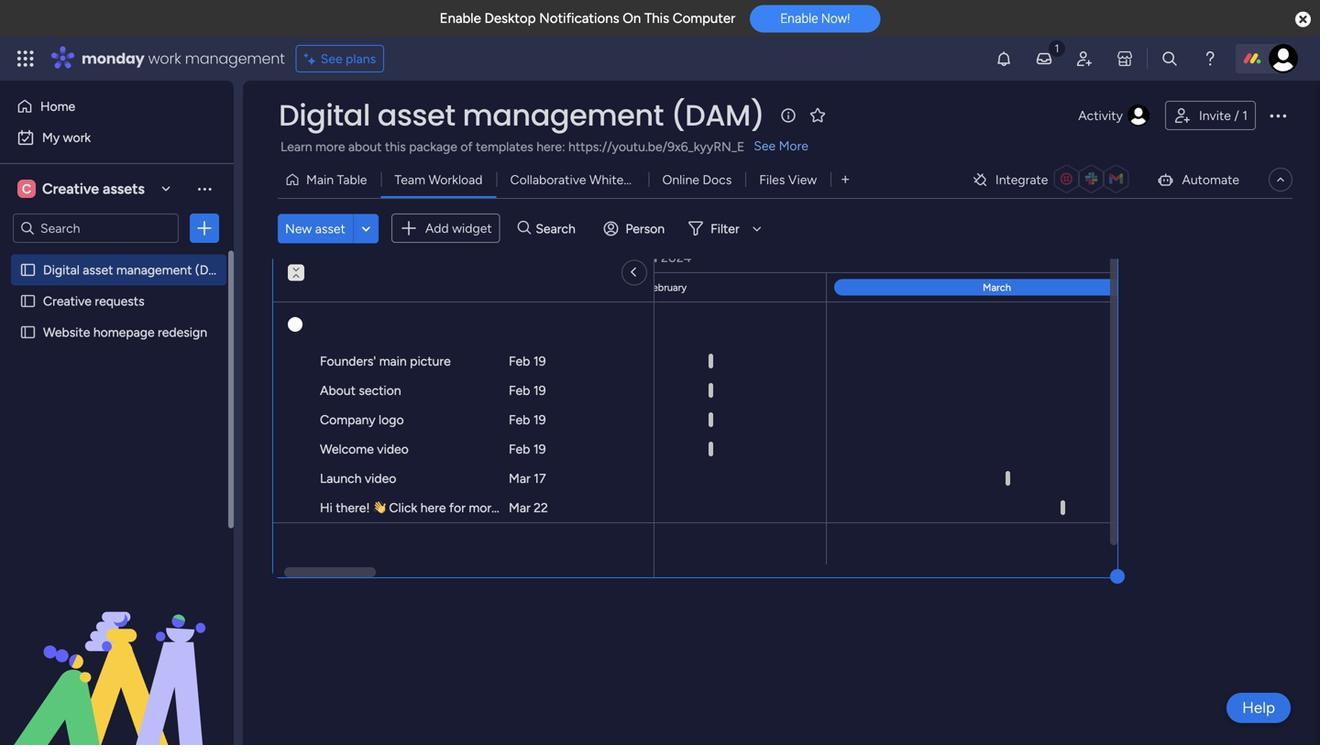 Task type: describe. For each thing, give the bounding box(es) containing it.
help image
[[1202, 50, 1220, 68]]

help button
[[1227, 693, 1292, 724]]

mar 17
[[509, 471, 546, 487]]

v2 search image
[[518, 218, 531, 239]]

requests
[[95, 294, 145, 309]]

creative requests
[[43, 294, 145, 309]]

video for welcome video
[[377, 442, 409, 457]]

team
[[395, 172, 426, 188]]

help
[[1243, 699, 1276, 718]]

update feed image
[[1036, 50, 1054, 68]]

templates
[[476, 139, 534, 155]]

enable for enable now!
[[781, 11, 819, 26]]

arrow down image
[[746, 218, 768, 240]]

19 for company logo
[[534, 412, 546, 428]]

homepage
[[93, 325, 155, 340]]

home link
[[11, 92, 223, 121]]

search everything image
[[1161, 50, 1180, 68]]

c
[[22, 181, 31, 197]]

see more link
[[752, 137, 811, 155]]

my
[[42, 130, 60, 145]]

enable now! button
[[751, 5, 881, 32]]

filter
[[711, 221, 740, 236]]

mar for mar 22
[[509, 500, 531, 516]]

automate
[[1183, 172, 1240, 188]]

about
[[320, 383, 356, 399]]

about section
[[320, 383, 401, 399]]

public board image for digital asset management (dam)
[[19, 261, 37, 279]]

my work option
[[11, 123, 223, 152]]

widget
[[452, 221, 492, 236]]

monday marketplace image
[[1116, 50, 1135, 68]]

show board description image
[[778, 106, 800, 125]]

march
[[983, 282, 1012, 294]]

there!
[[336, 500, 370, 516]]

founders' main picture
[[320, 354, 451, 369]]

john smith image
[[1270, 44, 1299, 73]]

person button
[[597, 214, 676, 243]]

main table button
[[278, 165, 381, 194]]

list box containing digital asset management (dam)
[[0, 251, 234, 596]]

hi
[[320, 500, 333, 516]]

/
[[1235, 108, 1240, 123]]

my work link
[[11, 123, 223, 152]]

enable desktop notifications on this computer
[[440, 10, 736, 27]]

of
[[461, 139, 473, 155]]

online
[[663, 172, 700, 188]]

activity
[[1079, 108, 1124, 123]]

collapse board header image
[[1274, 172, 1289, 187]]

whiteboard
[[590, 172, 657, 188]]

february
[[647, 282, 687, 294]]

add
[[425, 221, 449, 236]]

collaborative
[[510, 172, 587, 188]]

0 horizontal spatial asset
[[83, 262, 113, 278]]

home option
[[11, 92, 223, 121]]

monday
[[82, 48, 145, 69]]

19 for founders' main picture
[[534, 354, 546, 369]]

online docs button
[[649, 165, 746, 194]]

automate button
[[1150, 165, 1248, 194]]

work for monday
[[148, 48, 181, 69]]

1 vertical spatial more
[[469, 500, 499, 516]]

section
[[359, 383, 401, 399]]

team workload button
[[381, 165, 497, 194]]

lottie animation image
[[0, 560, 234, 746]]

17
[[534, 471, 546, 487]]

workspace options image
[[195, 180, 214, 198]]

enable for enable desktop notifications on this computer
[[440, 10, 481, 27]]

integrate button
[[965, 161, 1142, 199]]

creative assets
[[42, 180, 145, 198]]

files
[[760, 172, 786, 188]]

work for my
[[63, 130, 91, 145]]

collaborative whiteboard button
[[497, 165, 657, 194]]

welcome video
[[320, 442, 409, 457]]

learn
[[281, 139, 312, 155]]

👋
[[373, 500, 386, 516]]

main table
[[306, 172, 367, 188]]

feb for company logo
[[509, 412, 531, 428]]

add view image
[[842, 173, 850, 186]]

→
[[572, 500, 585, 516]]

0 vertical spatial digital
[[279, 95, 370, 136]]

monday work management
[[82, 48, 285, 69]]

notifications image
[[995, 50, 1014, 68]]

v2 collapse down image
[[288, 258, 305, 270]]

0 horizontal spatial (dam)
[[195, 262, 233, 278]]

package
[[409, 139, 458, 155]]

redesign
[[158, 325, 207, 340]]

company logo
[[320, 412, 404, 428]]

my work
[[42, 130, 91, 145]]

home
[[40, 99, 75, 114]]

main
[[306, 172, 334, 188]]

workspace image
[[17, 179, 36, 199]]

angle right image
[[633, 265, 637, 281]]

invite
[[1200, 108, 1232, 123]]

docs
[[703, 172, 732, 188]]

here
[[421, 500, 446, 516]]

learn more about this package of templates here: https://youtu.be/9x6_kyyrn_e see more
[[281, 138, 809, 155]]

see inside learn more about this package of templates here: https://youtu.be/9x6_kyyrn_e see more
[[754, 138, 776, 154]]

files view button
[[746, 165, 831, 194]]

new asset button
[[278, 214, 353, 243]]

about
[[348, 139, 382, 155]]



Task type: vqa. For each thing, say whether or not it's contained in the screenshot.
my first board list box
no



Task type: locate. For each thing, give the bounding box(es) containing it.
more
[[779, 138, 809, 154]]

1 vertical spatial see
[[754, 138, 776, 154]]

creative right c at the left of the page
[[42, 180, 99, 198]]

0 vertical spatial (dam)
[[671, 95, 765, 136]]

feb 19 for founders' main picture
[[509, 354, 546, 369]]

video down logo
[[377, 442, 409, 457]]

Search in workspace field
[[39, 218, 153, 239]]

0 vertical spatial management
[[185, 48, 285, 69]]

digital asset management (dam) up templates
[[279, 95, 765, 136]]

4 feb 19 from the top
[[509, 442, 546, 457]]

add to favorites image
[[809, 106, 827, 124]]

1 vertical spatial mar
[[509, 500, 531, 516]]

2 feb from the top
[[509, 383, 531, 399]]

4 19 from the top
[[534, 442, 546, 457]]

creative inside workspace selection element
[[42, 180, 99, 198]]

4 feb from the top
[[509, 442, 531, 457]]

launch
[[320, 471, 362, 487]]

(dam) down options image
[[195, 262, 233, 278]]

asset
[[378, 95, 456, 136], [315, 221, 346, 236], [83, 262, 113, 278]]

options image
[[1268, 105, 1290, 127]]

video
[[377, 442, 409, 457], [365, 471, 397, 487]]

public board image for creative requests
[[19, 293, 37, 310]]

dapulse close image
[[1296, 11, 1312, 29]]

1 public board image from the top
[[19, 261, 37, 279]]

work right monday
[[148, 48, 181, 69]]

feb for about section
[[509, 383, 531, 399]]

hi there!   👋  click here for more information  →
[[320, 500, 585, 516]]

19
[[534, 354, 546, 369], [534, 383, 546, 399], [534, 412, 546, 428], [534, 442, 546, 457]]

notifications
[[540, 10, 620, 27]]

0 vertical spatial creative
[[42, 180, 99, 198]]

integrate
[[996, 172, 1049, 188]]

new asset
[[285, 221, 346, 236]]

asset inside button
[[315, 221, 346, 236]]

computer
[[673, 10, 736, 27]]

(dam) up the docs
[[671, 95, 765, 136]]

2 horizontal spatial asset
[[378, 95, 456, 136]]

activity button
[[1072, 101, 1159, 130]]

see left plans
[[321, 51, 343, 67]]

management
[[185, 48, 285, 69], [463, 95, 664, 136], [116, 262, 192, 278]]

this
[[645, 10, 670, 27]]

public board image
[[19, 324, 37, 341]]

plans
[[346, 51, 376, 67]]

19 for welcome video
[[534, 442, 546, 457]]

now!
[[822, 11, 851, 26]]

mar left 22 at the bottom of page
[[509, 500, 531, 516]]

this
[[385, 139, 406, 155]]

2 enable from the left
[[781, 11, 819, 26]]

launch video
[[320, 471, 397, 487]]

2 vertical spatial asset
[[83, 262, 113, 278]]

person
[[626, 221, 665, 236]]

22
[[534, 500, 548, 516]]

0 horizontal spatial digital asset management (dam)
[[43, 262, 233, 278]]

work inside option
[[63, 130, 91, 145]]

1 horizontal spatial more
[[469, 500, 499, 516]]

1 vertical spatial digital asset management (dam)
[[43, 262, 233, 278]]

see plans
[[321, 51, 376, 67]]

creative for creative assets
[[42, 180, 99, 198]]

feb 19 for welcome video
[[509, 442, 546, 457]]

more
[[316, 139, 345, 155], [469, 500, 499, 516]]

1 vertical spatial digital
[[43, 262, 80, 278]]

q1 2024
[[643, 250, 692, 266]]

1 feb 19 from the top
[[509, 354, 546, 369]]

v2 collapse up image
[[288, 271, 305, 283]]

2024
[[661, 250, 692, 266]]

1 vertical spatial work
[[63, 130, 91, 145]]

0 vertical spatial video
[[377, 442, 409, 457]]

select product image
[[17, 50, 35, 68]]

0 horizontal spatial digital
[[43, 262, 80, 278]]

invite / 1
[[1200, 108, 1248, 123]]

angle down image
[[362, 222, 371, 236]]

invite members image
[[1076, 50, 1094, 68]]

q1
[[643, 250, 658, 266]]

creative
[[42, 180, 99, 198], [43, 294, 92, 309]]

workspace selection element
[[17, 178, 148, 200]]

1 horizontal spatial work
[[148, 48, 181, 69]]

0 vertical spatial public board image
[[19, 261, 37, 279]]

main
[[379, 354, 407, 369]]

see
[[321, 51, 343, 67], [754, 138, 776, 154]]

workload
[[429, 172, 483, 188]]

1 vertical spatial video
[[365, 471, 397, 487]]

1 vertical spatial public board image
[[19, 293, 37, 310]]

1 vertical spatial asset
[[315, 221, 346, 236]]

1 19 from the top
[[534, 354, 546, 369]]

2 19 from the top
[[534, 383, 546, 399]]

list box
[[0, 251, 234, 596]]

creative up website
[[43, 294, 92, 309]]

digital asset management (dam)
[[279, 95, 765, 136], [43, 262, 233, 278]]

0 vertical spatial digital asset management (dam)
[[279, 95, 765, 136]]

view
[[789, 172, 817, 188]]

feb 19 for company logo
[[509, 412, 546, 428]]

1 horizontal spatial digital
[[279, 95, 370, 136]]

1 enable from the left
[[440, 10, 481, 27]]

files view
[[760, 172, 817, 188]]

founders'
[[320, 354, 376, 369]]

team workload
[[395, 172, 483, 188]]

enable left now!
[[781, 11, 819, 26]]

digital up creative requests
[[43, 262, 80, 278]]

1 vertical spatial (dam)
[[195, 262, 233, 278]]

digital
[[279, 95, 370, 136], [43, 262, 80, 278]]

for
[[449, 500, 466, 516]]

public board image
[[19, 261, 37, 279], [19, 293, 37, 310]]

company
[[320, 412, 376, 428]]

add widget button
[[392, 214, 501, 243]]

mar left 17
[[509, 471, 531, 487]]

mar 22
[[509, 500, 548, 516]]

creative for creative requests
[[43, 294, 92, 309]]

logo
[[379, 412, 404, 428]]

filter button
[[682, 214, 768, 243]]

new
[[285, 221, 312, 236]]

invite / 1 button
[[1166, 101, 1257, 130]]

19 for about section
[[534, 383, 546, 399]]

0 horizontal spatial more
[[316, 139, 345, 155]]

options image
[[195, 219, 214, 238]]

website homepage redesign
[[43, 325, 207, 340]]

work
[[148, 48, 181, 69], [63, 130, 91, 145]]

asset up creative requests
[[83, 262, 113, 278]]

1 mar from the top
[[509, 471, 531, 487]]

on
[[623, 10, 641, 27]]

more up main table button
[[316, 139, 345, 155]]

information
[[502, 500, 568, 516]]

see left the more
[[754, 138, 776, 154]]

video up 👋
[[365, 471, 397, 487]]

3 19 from the top
[[534, 412, 546, 428]]

assets
[[103, 180, 145, 198]]

0 horizontal spatial enable
[[440, 10, 481, 27]]

0 vertical spatial work
[[148, 48, 181, 69]]

0 horizontal spatial see
[[321, 51, 343, 67]]

2 mar from the top
[[509, 500, 531, 516]]

0 vertical spatial more
[[316, 139, 345, 155]]

Search field
[[531, 216, 586, 241]]

1 vertical spatial creative
[[43, 294, 92, 309]]

work right my
[[63, 130, 91, 145]]

1 horizontal spatial enable
[[781, 11, 819, 26]]

3 feb 19 from the top
[[509, 412, 546, 428]]

2 feb 19 from the top
[[509, 383, 546, 399]]

0 vertical spatial asset
[[378, 95, 456, 136]]

2 vertical spatial management
[[116, 262, 192, 278]]

feb
[[509, 354, 531, 369], [509, 383, 531, 399], [509, 412, 531, 428], [509, 442, 531, 457]]

website
[[43, 325, 90, 340]]

digital up learn
[[279, 95, 370, 136]]

1 feb from the top
[[509, 354, 531, 369]]

2 public board image from the top
[[19, 293, 37, 310]]

asset right new
[[315, 221, 346, 236]]

asset up the package
[[378, 95, 456, 136]]

click
[[389, 500, 418, 516]]

option
[[0, 254, 234, 257]]

more inside learn more about this package of templates here: https://youtu.be/9x6_kyyrn_e see more
[[316, 139, 345, 155]]

1 horizontal spatial digital asset management (dam)
[[279, 95, 765, 136]]

https://youtu.be/9x6_kyyrn_e
[[569, 139, 745, 155]]

feb for founders' main picture
[[509, 354, 531, 369]]

feb 19 for about section
[[509, 383, 546, 399]]

1 image
[[1049, 38, 1066, 58]]

here:
[[537, 139, 566, 155]]

lottie animation element
[[0, 560, 234, 746]]

desktop
[[485, 10, 536, 27]]

enable left desktop
[[440, 10, 481, 27]]

welcome
[[320, 442, 374, 457]]

0 vertical spatial see
[[321, 51, 343, 67]]

1 horizontal spatial see
[[754, 138, 776, 154]]

see inside 'button'
[[321, 51, 343, 67]]

feb for welcome video
[[509, 442, 531, 457]]

video for launch video
[[365, 471, 397, 487]]

Digital asset management (DAM) field
[[274, 95, 770, 136]]

1 horizontal spatial asset
[[315, 221, 346, 236]]

3 feb from the top
[[509, 412, 531, 428]]

enable now!
[[781, 11, 851, 26]]

more right the for at the bottom of page
[[469, 500, 499, 516]]

0 horizontal spatial work
[[63, 130, 91, 145]]

mar for mar 17
[[509, 471, 531, 487]]

enable inside button
[[781, 11, 819, 26]]

mar
[[509, 471, 531, 487], [509, 500, 531, 516]]

digital asset management (dam) up requests
[[43, 262, 233, 278]]

1
[[1243, 108, 1248, 123]]

1 vertical spatial management
[[463, 95, 664, 136]]

0 vertical spatial mar
[[509, 471, 531, 487]]

1 horizontal spatial (dam)
[[671, 95, 765, 136]]



